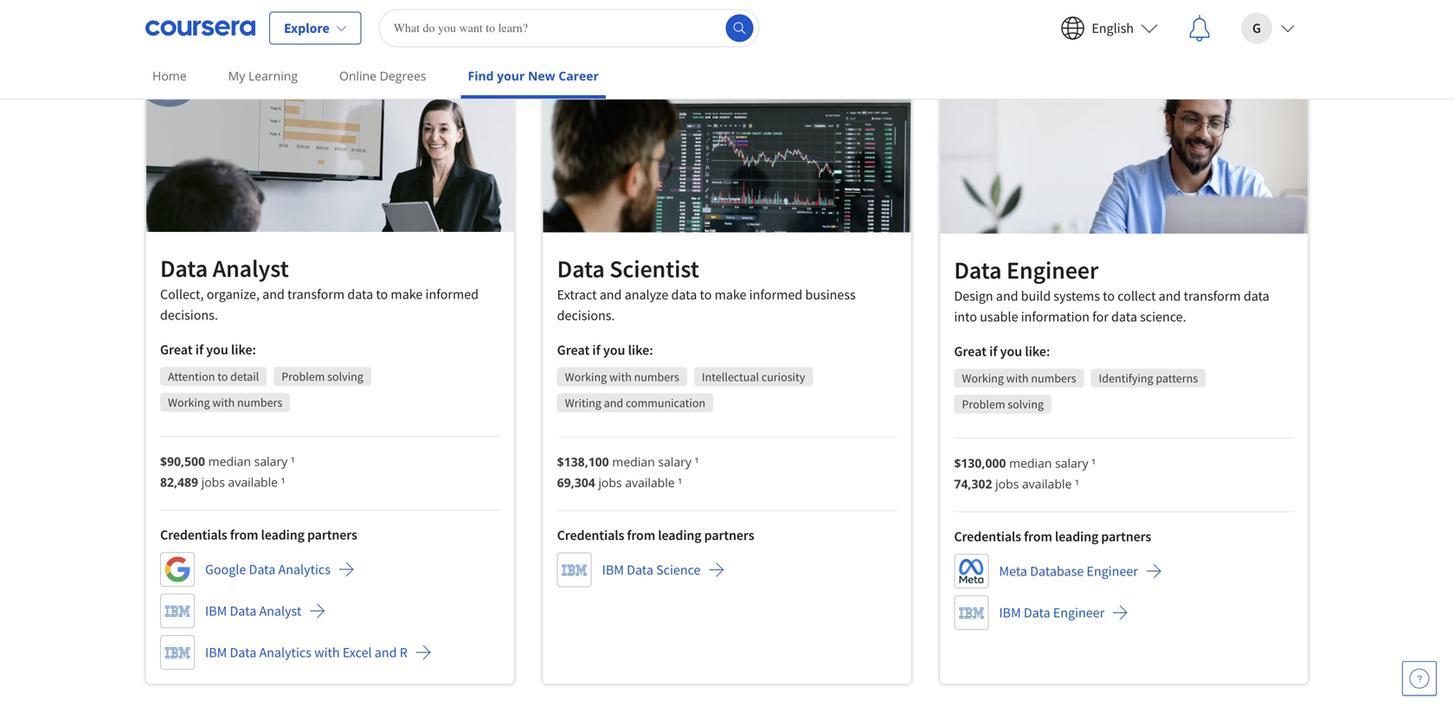 Task type: vqa. For each thing, say whether or not it's contained in the screenshot.
University of Michigan image
no



Task type: describe. For each thing, give the bounding box(es) containing it.
software engineering & it (13)
[[511, 17, 663, 33]]

partners for engineer
[[1101, 528, 1151, 545]]

salary for data analyst
[[254, 453, 288, 470]]

online
[[339, 68, 377, 84]]

jobs for scientist
[[598, 474, 622, 491]]

data inside data analyst collect, organize, and transform data to make informed decisions.
[[160, 253, 208, 284]]

explore button
[[269, 12, 362, 45]]

ibm data analytics with excel and r
[[205, 644, 407, 661]]

credentials for scientist
[[557, 527, 624, 544]]

numbers for scientist
[[634, 369, 679, 385]]

meta database engineer link
[[954, 554, 1162, 589]]

collect,
[[160, 286, 204, 303]]

1 vertical spatial problem
[[962, 396, 1005, 412]]

like: for scientist
[[628, 342, 653, 359]]

your
[[497, 68, 525, 84]]

you for analyst
[[206, 341, 228, 358]]

identifying patterns
[[1099, 371, 1198, 386]]

my learning
[[228, 68, 298, 84]]

great for data scientist
[[557, 342, 590, 359]]

(8)
[[736, 17, 749, 33]]

english button
[[1047, 0, 1172, 56]]

data analyst collect, organize, and transform data to make informed decisions.
[[160, 253, 479, 324]]

data scientist image
[[543, 81, 911, 232]]

with up writing and communication
[[609, 369, 632, 385]]

excel
[[343, 644, 372, 661]]

great if you like: for scientist
[[557, 342, 653, 359]]

and right writing
[[604, 395, 623, 411]]

science
[[656, 561, 701, 579]]

0 horizontal spatial working
[[168, 395, 210, 410]]

database
[[1030, 563, 1084, 580]]

data analyst image
[[146, 81, 514, 232]]

69,304
[[557, 474, 595, 491]]

r
[[400, 644, 407, 661]]

learning
[[248, 68, 298, 84]]

find your new career
[[468, 68, 599, 84]]

business
[[805, 286, 856, 303]]

$138,100
[[557, 454, 609, 470]]

ibm data analyst
[[205, 602, 301, 620]]

software
[[511, 17, 556, 33]]

$90,500 median salary ¹ 82,489 jobs available ¹
[[160, 453, 295, 490]]

with inside "link"
[[314, 644, 340, 661]]

decisions. for analyst
[[160, 306, 218, 324]]

attention to detail
[[168, 369, 259, 384]]

and inside data scientist extract and analyze data to make informed business decisions.
[[600, 286, 622, 303]]

jobs for analyst
[[201, 474, 225, 490]]

intellectual
[[702, 369, 759, 385]]

median for engineer
[[1009, 455, 1052, 471]]

like: for engineer
[[1025, 343, 1050, 360]]

g
[[1252, 19, 1261, 37]]

if for engineer
[[989, 343, 997, 360]]

google data analytics link
[[160, 552, 355, 587]]

data right google
[[249, 561, 276, 578]]

to inside data analyst collect, organize, and transform data to make informed decisions.
[[376, 286, 388, 303]]

find
[[468, 68, 494, 84]]

ibm for ibm data analytics with excel and r
[[205, 644, 227, 661]]

credentials from leading partners for scientist
[[557, 527, 754, 544]]

data down the database
[[1024, 604, 1050, 622]]

decisions. for scientist
[[557, 307, 615, 324]]

it
[[631, 17, 641, 33]]

great for data engineer
[[954, 343, 987, 360]]

home link
[[145, 56, 194, 95]]

communication
[[626, 395, 705, 411]]

design
[[954, 287, 993, 305]]

if for scientist
[[592, 342, 600, 359]]

analyze
[[625, 286, 668, 303]]

and up usable
[[996, 287, 1018, 305]]

$130,000 median salary ¹ 74,302 jobs available ¹
[[954, 455, 1096, 492]]

What do you want to learn? text field
[[379, 9, 760, 47]]

google
[[205, 561, 246, 578]]

salary for data scientist
[[658, 454, 691, 470]]

data engineer role image
[[940, 81, 1308, 234]]

analyst inside data analyst collect, organize, and transform data to make informed decisions.
[[213, 253, 289, 284]]

writing
[[565, 395, 601, 411]]

82,489
[[160, 474, 198, 490]]

and inside "link"
[[375, 644, 397, 661]]

and inside data analyst collect, organize, and transform data to make informed decisions.
[[262, 286, 285, 303]]

working with numbers for engineer
[[962, 371, 1076, 386]]

intellectual curiosity
[[702, 369, 805, 385]]

available for analyst
[[228, 474, 278, 490]]

ibm for ibm data engineer
[[999, 604, 1021, 622]]

google data analytics
[[205, 561, 331, 578]]

Business (8) button
[[677, 11, 760, 39]]

extract
[[557, 286, 597, 303]]

from for analyst
[[230, 526, 258, 544]]

meta
[[999, 563, 1027, 580]]

data scientist extract and analyze data to make informed business decisions.
[[557, 254, 856, 324]]

working for scientist
[[565, 369, 607, 385]]

my learning link
[[221, 56, 305, 95]]

ibm for ibm data science
[[602, 561, 624, 579]]

business (8)
[[689, 17, 749, 33]]

organize,
[[207, 286, 260, 303]]

you for scientist
[[603, 342, 625, 359]]

0 horizontal spatial numbers
[[237, 395, 282, 410]]

make inside data analyst collect, organize, and transform data to make informed decisions.
[[391, 286, 423, 303]]

new
[[528, 68, 555, 84]]

engineer for meta database engineer
[[1087, 563, 1138, 580]]

you for engineer
[[1000, 343, 1022, 360]]

ibm data engineer link
[[954, 596, 1129, 630]]

careers
[[425, 17, 463, 33]]

english
[[1092, 19, 1134, 37]]



Task type: locate. For each thing, give the bounding box(es) containing it.
0 horizontal spatial jobs
[[201, 474, 225, 490]]

numbers down detail
[[237, 395, 282, 410]]

and right the extract
[[600, 286, 622, 303]]

2 informed from the left
[[749, 286, 802, 303]]

curiosity
[[761, 369, 805, 385]]

from up google data analytics link
[[230, 526, 258, 544]]

data inside "link"
[[230, 644, 256, 661]]

transform right organize,
[[287, 286, 345, 303]]

2 vertical spatial engineer
[[1053, 604, 1105, 622]]

1 horizontal spatial jobs
[[598, 474, 622, 491]]

attention
[[168, 369, 215, 384]]

information
[[1021, 308, 1090, 326]]

numbers
[[634, 369, 679, 385], [1031, 371, 1076, 386], [237, 395, 282, 410]]

2 horizontal spatial partners
[[1101, 528, 1151, 545]]

1 horizontal spatial available
[[625, 474, 675, 491]]

1 horizontal spatial from
[[627, 527, 655, 544]]

median right $138,100
[[612, 454, 655, 470]]

working
[[565, 369, 607, 385], [962, 371, 1004, 386], [168, 395, 210, 410]]

transform
[[287, 286, 345, 303], [1184, 287, 1241, 305]]

data left science
[[627, 561, 653, 579]]

74,302
[[954, 476, 992, 492]]

1 vertical spatial engineer
[[1087, 563, 1138, 580]]

like: down information
[[1025, 343, 1050, 360]]

median for analyst
[[208, 453, 251, 470]]

data engineer design and build systems to collect and transform data into usable information for data science.
[[954, 255, 1269, 326]]

problem solving right detail
[[281, 369, 363, 384]]

degrees
[[380, 68, 426, 84]]

detail
[[230, 369, 259, 384]]

1 vertical spatial solving
[[1008, 396, 1044, 412]]

1 make from the left
[[391, 286, 423, 303]]

1 informed from the left
[[425, 286, 479, 303]]

jobs inside $90,500 median salary ¹ 82,489 jobs available ¹
[[201, 474, 225, 490]]

great if you like: for engineer
[[954, 343, 1050, 360]]

great if you like: down usable
[[954, 343, 1050, 360]]

jobs for engineer
[[995, 476, 1019, 492]]

you up attention to detail
[[206, 341, 228, 358]]

1 horizontal spatial working with numbers
[[565, 369, 679, 385]]

$90,500
[[160, 453, 205, 470]]

leading up the meta database engineer
[[1055, 528, 1098, 545]]

online degrees
[[339, 68, 426, 84]]

leading up science
[[658, 527, 702, 544]]

online degrees link
[[332, 56, 433, 95]]

great if you like: up writing
[[557, 342, 653, 359]]

0 horizontal spatial great if you like:
[[160, 341, 256, 358]]

analytics inside ibm data analytics with excel and r "link"
[[259, 644, 311, 661]]

data inside data analyst collect, organize, and transform data to make informed decisions.
[[347, 286, 373, 303]]

meta database engineer
[[999, 563, 1138, 580]]

credentials for engineer
[[954, 528, 1021, 545]]

0 vertical spatial analyst
[[213, 253, 289, 284]]

ibm data analyst link
[[160, 594, 326, 628]]

1 horizontal spatial numbers
[[634, 369, 679, 385]]

0 horizontal spatial like:
[[231, 341, 256, 358]]

available inside $130,000 median salary ¹ 74,302 jobs available ¹
[[1022, 476, 1072, 492]]

to inside data engineer design and build systems to collect and transform data into usable information for data science.
[[1103, 287, 1115, 305]]

partners for scientist
[[704, 527, 754, 544]]

data
[[160, 253, 208, 284], [557, 254, 605, 284], [954, 255, 1002, 285], [249, 561, 276, 578], [627, 561, 653, 579], [230, 602, 256, 620], [1024, 604, 1050, 622], [230, 644, 256, 661]]

option group containing all careers (29)
[[398, 11, 1056, 39]]

ibm for ibm data analyst
[[205, 602, 227, 620]]

data down the ibm data analyst link
[[230, 644, 256, 661]]

and left the r
[[375, 644, 397, 661]]

and up the science.
[[1159, 287, 1181, 305]]

2 horizontal spatial numbers
[[1031, 371, 1076, 386]]

available inside $90,500 median salary ¹ 82,489 jobs available ¹
[[228, 474, 278, 490]]

ibm down the ibm data analyst link
[[205, 644, 227, 661]]

2 horizontal spatial from
[[1024, 528, 1052, 545]]

if up writing
[[592, 342, 600, 359]]

business
[[689, 17, 733, 33]]

1 horizontal spatial like:
[[628, 342, 653, 359]]

1 horizontal spatial decisions.
[[557, 307, 615, 324]]

to
[[376, 286, 388, 303], [700, 286, 712, 303], [1103, 287, 1115, 305], [217, 369, 228, 384]]

2 horizontal spatial credentials
[[954, 528, 1021, 545]]

to inside data scientist extract and analyze data to make informed business decisions.
[[700, 286, 712, 303]]

0 vertical spatial problem solving
[[281, 369, 363, 384]]

median inside $130,000 median salary ¹ 74,302 jobs available ¹
[[1009, 455, 1052, 471]]

ibm
[[602, 561, 624, 579], [205, 602, 227, 620], [999, 604, 1021, 622], [205, 644, 227, 661]]

median inside $90,500 median salary ¹ 82,489 jobs available ¹
[[208, 453, 251, 470]]

2 horizontal spatial if
[[989, 343, 997, 360]]

1 horizontal spatial make
[[715, 286, 746, 303]]

1 horizontal spatial transform
[[1184, 287, 1241, 305]]

(13)
[[643, 17, 663, 33]]

identifying
[[1099, 371, 1153, 386]]

help center image
[[1409, 668, 1430, 689]]

0 horizontal spatial available
[[228, 474, 278, 490]]

with down attention to detail
[[212, 395, 235, 410]]

credentials from leading partners for engineer
[[954, 528, 1151, 545]]

available right 82,489
[[228, 474, 278, 490]]

analytics
[[278, 561, 331, 578], [259, 644, 311, 661]]

numbers for engineer
[[1031, 371, 1076, 386]]

if up the 'attention'
[[195, 341, 203, 358]]

engineer for ibm data engineer
[[1053, 604, 1105, 622]]

jobs right 69,304
[[598, 474, 622, 491]]

decisions. down the extract
[[557, 307, 615, 324]]

career
[[558, 68, 599, 84]]

2 horizontal spatial salary
[[1055, 455, 1088, 471]]

engineer up build
[[1006, 255, 1099, 285]]

if
[[195, 341, 203, 358], [592, 342, 600, 359], [989, 343, 997, 360]]

2 horizontal spatial median
[[1009, 455, 1052, 471]]

analyst
[[213, 253, 289, 284], [259, 602, 301, 620]]

None button
[[764, 11, 891, 39], [895, 11, 1056, 39], [764, 11, 891, 39], [895, 11, 1056, 39]]

2 horizontal spatial like:
[[1025, 343, 1050, 360]]

All Careers (29) button
[[398, 11, 496, 39]]

2 horizontal spatial leading
[[1055, 528, 1098, 545]]

great if you like: for analyst
[[160, 341, 256, 358]]

&
[[621, 17, 629, 33]]

credentials from leading partners for analyst
[[160, 526, 357, 544]]

ibm data analytics with excel and r link
[[160, 635, 432, 670]]

0 vertical spatial analytics
[[278, 561, 331, 578]]

analyst down google data analytics
[[259, 602, 301, 620]]

median inside $138,100 median salary ¹ 69,304 jobs available ¹
[[612, 454, 655, 470]]

explore
[[284, 19, 329, 37]]

find your new career link
[[461, 56, 606, 99]]

1 horizontal spatial informed
[[749, 286, 802, 303]]

credentials from leading partners up ibm data science
[[557, 527, 754, 544]]

data up the extract
[[557, 254, 605, 284]]

1 horizontal spatial credentials from leading partners
[[557, 527, 754, 544]]

1 horizontal spatial if
[[592, 342, 600, 359]]

2 horizontal spatial working
[[962, 371, 1004, 386]]

my
[[228, 68, 245, 84]]

2 horizontal spatial great if you like:
[[954, 343, 1050, 360]]

0 horizontal spatial transform
[[287, 286, 345, 303]]

transform up the science.
[[1184, 287, 1241, 305]]

problem right detail
[[281, 369, 325, 384]]

build
[[1021, 287, 1051, 305]]

with down usable
[[1006, 371, 1029, 386]]

all
[[409, 17, 422, 33]]

0 horizontal spatial median
[[208, 453, 251, 470]]

1 vertical spatial problem solving
[[962, 396, 1044, 412]]

available right 74,302
[[1022, 476, 1072, 492]]

0 vertical spatial problem
[[281, 369, 325, 384]]

collect
[[1118, 287, 1156, 305]]

home
[[152, 68, 187, 84]]

0 horizontal spatial you
[[206, 341, 228, 358]]

available for scientist
[[625, 474, 675, 491]]

option group
[[398, 11, 1056, 39]]

like: up detail
[[231, 341, 256, 358]]

systems
[[1054, 287, 1100, 305]]

jobs
[[201, 474, 225, 490], [598, 474, 622, 491], [995, 476, 1019, 492]]

engineer inside data engineer design and build systems to collect and transform data into usable information for data science.
[[1006, 255, 1099, 285]]

0 horizontal spatial make
[[391, 286, 423, 303]]

credentials up meta in the bottom right of the page
[[954, 528, 1021, 545]]

(29)
[[465, 17, 485, 33]]

available for engineer
[[1022, 476, 1072, 492]]

solving
[[327, 369, 363, 384], [1008, 396, 1044, 412]]

1 horizontal spatial problem
[[962, 396, 1005, 412]]

2 make from the left
[[715, 286, 746, 303]]

$138,100 median salary ¹ 69,304 jobs available ¹
[[557, 454, 699, 491]]

you up writing and communication
[[603, 342, 625, 359]]

and right organize,
[[262, 286, 285, 303]]

0 horizontal spatial great
[[160, 341, 193, 358]]

engineer
[[1006, 255, 1099, 285], [1087, 563, 1138, 580], [1053, 604, 1105, 622]]

0 horizontal spatial credentials from leading partners
[[160, 526, 357, 544]]

0 horizontal spatial informed
[[425, 286, 479, 303]]

0 horizontal spatial problem
[[281, 369, 325, 384]]

patterns
[[1156, 371, 1198, 386]]

2 horizontal spatial you
[[1000, 343, 1022, 360]]

great down into
[[954, 343, 987, 360]]

working for engineer
[[962, 371, 1004, 386]]

1 horizontal spatial solving
[[1008, 396, 1044, 412]]

median for scientist
[[612, 454, 655, 470]]

analytics down ibm data analyst
[[259, 644, 311, 661]]

1 horizontal spatial great
[[557, 342, 590, 359]]

ibm inside "link"
[[205, 644, 227, 661]]

0 horizontal spatial partners
[[307, 526, 357, 544]]

credentials from leading partners up google data analytics link
[[160, 526, 357, 544]]

leading up google data analytics
[[261, 526, 305, 544]]

like: for analyst
[[231, 341, 256, 358]]

ibm data engineer
[[999, 604, 1105, 622]]

analytics up ibm data analyst
[[278, 561, 331, 578]]

ibm data science
[[602, 561, 701, 579]]

1 horizontal spatial median
[[612, 454, 655, 470]]

1 decisions. from the left
[[160, 306, 218, 324]]

credentials for analyst
[[160, 526, 227, 544]]

from up ibm data science link
[[627, 527, 655, 544]]

great for data analyst
[[160, 341, 193, 358]]

analytics for google
[[278, 561, 331, 578]]

data inside data engineer design and build systems to collect and transform data into usable information for data science.
[[954, 255, 1002, 285]]

0 vertical spatial engineer
[[1006, 255, 1099, 285]]

working with numbers down usable
[[962, 371, 1076, 386]]

you down usable
[[1000, 343, 1022, 360]]

1 horizontal spatial credentials
[[557, 527, 624, 544]]

working with numbers up writing and communication
[[565, 369, 679, 385]]

from for engineer
[[1024, 528, 1052, 545]]

with
[[609, 369, 632, 385], [1006, 371, 1029, 386], [212, 395, 235, 410], [314, 644, 340, 661]]

working with numbers
[[565, 369, 679, 385], [962, 371, 1076, 386], [168, 395, 282, 410]]

jobs inside $138,100 median salary ¹ 69,304 jobs available ¹
[[598, 474, 622, 491]]

jobs inside $130,000 median salary ¹ 74,302 jobs available ¹
[[995, 476, 1019, 492]]

partners for analyst
[[307, 526, 357, 544]]

problem solving up $130,000
[[962, 396, 1044, 412]]

and
[[262, 286, 285, 303], [600, 286, 622, 303], [996, 287, 1018, 305], [1159, 287, 1181, 305], [604, 395, 623, 411], [375, 644, 397, 661]]

leading for scientist
[[658, 527, 702, 544]]

data inside data scientist extract and analyze data to make informed business decisions.
[[671, 286, 697, 303]]

engineer down the meta database engineer
[[1053, 604, 1105, 622]]

decisions. down the collect,
[[160, 306, 218, 324]]

ibm data science link
[[557, 553, 725, 587]]

for
[[1092, 308, 1109, 326]]

salary inside $130,000 median salary ¹ 74,302 jobs available ¹
[[1055, 455, 1088, 471]]

working with numbers down attention to detail
[[168, 395, 282, 410]]

working with numbers for scientist
[[565, 369, 679, 385]]

problem
[[281, 369, 325, 384], [962, 396, 1005, 412]]

0 horizontal spatial decisions.
[[160, 306, 218, 324]]

science.
[[1140, 308, 1186, 326]]

into
[[954, 308, 977, 326]]

informed inside data analyst collect, organize, and transform data to make informed decisions.
[[425, 286, 479, 303]]

1 horizontal spatial you
[[603, 342, 625, 359]]

1 vertical spatial analyst
[[259, 602, 301, 620]]

2 horizontal spatial working with numbers
[[962, 371, 1076, 386]]

transform inside data engineer design and build systems to collect and transform data into usable information for data science.
[[1184, 287, 1241, 305]]

informed inside data scientist extract and analyze data to make informed business decisions.
[[749, 286, 802, 303]]

analytics inside google data analytics link
[[278, 561, 331, 578]]

0 horizontal spatial from
[[230, 526, 258, 544]]

median
[[208, 453, 251, 470], [612, 454, 655, 470], [1009, 455, 1052, 471]]

g button
[[1227, 0, 1309, 56]]

salary inside $90,500 median salary ¹ 82,489 jobs available ¹
[[254, 453, 288, 470]]

ibm down meta in the bottom right of the page
[[999, 604, 1021, 622]]

0 vertical spatial solving
[[327, 369, 363, 384]]

salary inside $138,100 median salary ¹ 69,304 jobs available ¹
[[658, 454, 691, 470]]

median right $130,000
[[1009, 455, 1052, 471]]

make inside data scientist extract and analyze data to make informed business decisions.
[[715, 286, 746, 303]]

informed
[[425, 286, 479, 303], [749, 286, 802, 303]]

working down usable
[[962, 371, 1004, 386]]

great up writing
[[557, 342, 590, 359]]

1 horizontal spatial great if you like:
[[557, 342, 653, 359]]

credentials up google
[[160, 526, 227, 544]]

if for analyst
[[195, 341, 203, 358]]

2 decisions. from the left
[[557, 307, 615, 324]]

median right $90,500
[[208, 453, 251, 470]]

if down usable
[[989, 343, 997, 360]]

analytics for ibm
[[259, 644, 311, 661]]

numbers down information
[[1031, 371, 1076, 386]]

0 horizontal spatial working with numbers
[[168, 395, 282, 410]]

jobs right 74,302
[[995, 476, 1019, 492]]

analyst up organize,
[[213, 253, 289, 284]]

1 horizontal spatial leading
[[658, 527, 702, 544]]

working up writing
[[565, 369, 607, 385]]

0 horizontal spatial salary
[[254, 453, 288, 470]]

working down the 'attention'
[[168, 395, 210, 410]]

salary for data engineer
[[1055, 455, 1088, 471]]

ibm left science
[[602, 561, 624, 579]]

None search field
[[379, 9, 760, 47]]

with left excel
[[314, 644, 340, 661]]

credentials from leading partners up the database
[[954, 528, 1151, 545]]

engineering
[[558, 17, 619, 33]]

decisions. inside data analyst collect, organize, and transform data to make informed decisions.
[[160, 306, 218, 324]]

data
[[347, 286, 373, 303], [671, 286, 697, 303], [1244, 287, 1269, 305], [1111, 308, 1137, 326]]

decisions. inside data scientist extract and analyze data to make informed business decisions.
[[557, 307, 615, 324]]

data up the design
[[954, 255, 1002, 285]]

leading for engineer
[[1055, 528, 1098, 545]]

available inside $138,100 median salary ¹ 69,304 jobs available ¹
[[625, 474, 675, 491]]

1 horizontal spatial salary
[[658, 454, 691, 470]]

data up the collect,
[[160, 253, 208, 284]]

writing and communication
[[565, 395, 705, 411]]

0 horizontal spatial solving
[[327, 369, 363, 384]]

1 horizontal spatial problem solving
[[962, 396, 1044, 412]]

great
[[160, 341, 193, 358], [557, 342, 590, 359], [954, 343, 987, 360]]

leading for analyst
[[261, 526, 305, 544]]

like: up writing and communication
[[628, 342, 653, 359]]

1 horizontal spatial partners
[[704, 527, 754, 544]]

transform inside data analyst collect, organize, and transform data to make informed decisions.
[[287, 286, 345, 303]]

2 horizontal spatial great
[[954, 343, 987, 360]]

engineer right the database
[[1087, 563, 1138, 580]]

¹
[[291, 453, 295, 470], [695, 454, 699, 470], [1092, 455, 1096, 471], [281, 474, 285, 490], [678, 474, 682, 491], [1075, 476, 1079, 492]]

usable
[[980, 308, 1018, 326]]

coursera image
[[145, 14, 255, 42]]

2 horizontal spatial jobs
[[995, 476, 1019, 492]]

$130,000
[[954, 455, 1006, 471]]

all careers (29)
[[409, 17, 485, 33]]

2 horizontal spatial available
[[1022, 476, 1072, 492]]

ibm down google
[[205, 602, 227, 620]]

1 vertical spatial analytics
[[259, 644, 311, 661]]

1 horizontal spatial working
[[565, 369, 607, 385]]

numbers up communication
[[634, 369, 679, 385]]

great if you like:
[[160, 341, 256, 358], [557, 342, 653, 359], [954, 343, 1050, 360]]

0 horizontal spatial problem solving
[[281, 369, 363, 384]]

0 horizontal spatial leading
[[261, 526, 305, 544]]

0 horizontal spatial credentials
[[160, 526, 227, 544]]

from up the database
[[1024, 528, 1052, 545]]

like:
[[231, 341, 256, 358], [628, 342, 653, 359], [1025, 343, 1050, 360]]

available
[[228, 474, 278, 490], [625, 474, 675, 491], [1022, 476, 1072, 492]]

available right 69,304
[[625, 474, 675, 491]]

from for scientist
[[627, 527, 655, 544]]

0 horizontal spatial if
[[195, 341, 203, 358]]

scientist
[[610, 254, 699, 284]]

great up the 'attention'
[[160, 341, 193, 358]]

great if you like: up attention to detail
[[160, 341, 256, 358]]

problem up $130,000
[[962, 396, 1005, 412]]

data down google data analytics link
[[230, 602, 256, 620]]

Software Engineering & IT (13) button
[[499, 11, 674, 39]]

2 horizontal spatial credentials from leading partners
[[954, 528, 1151, 545]]

jobs right 82,489
[[201, 474, 225, 490]]

data inside data scientist extract and analyze data to make informed business decisions.
[[557, 254, 605, 284]]

credentials down 69,304
[[557, 527, 624, 544]]



